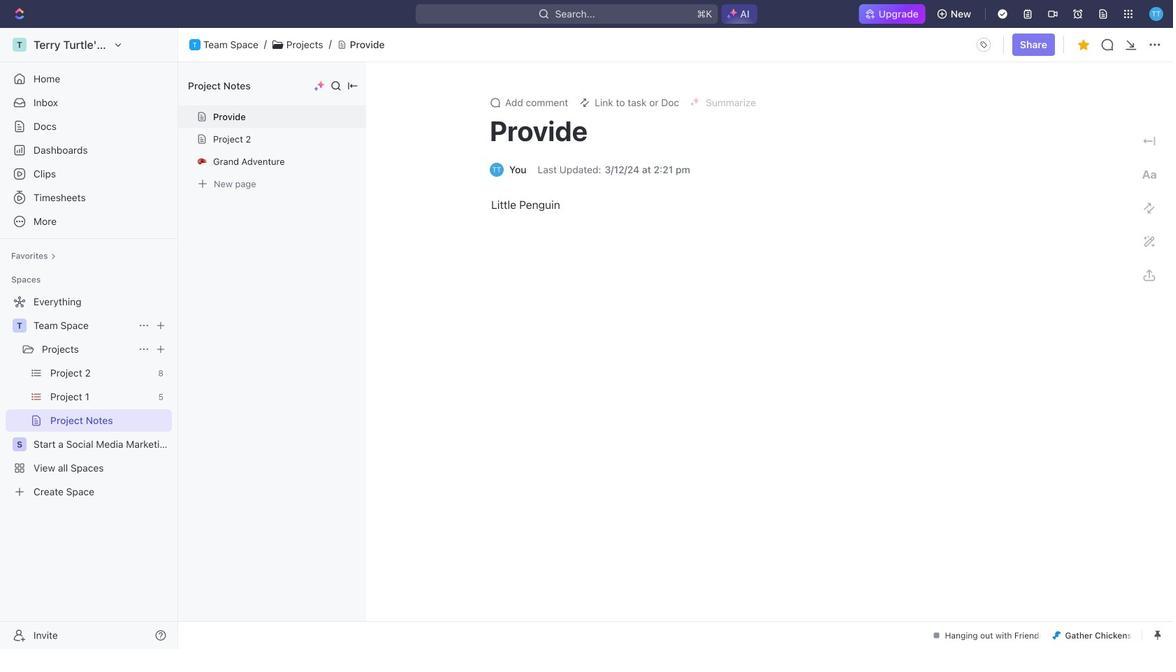 Task type: vqa. For each thing, say whether or not it's contained in the screenshot.
Sidebar navigation
yes



Task type: locate. For each thing, give the bounding box(es) containing it.
tree
[[6, 291, 172, 503]]

start a social media marketing agency, , element
[[13, 437, 27, 451]]

dropdown menu image
[[973, 34, 995, 56]]

sidebar navigation
[[0, 28, 181, 649]]



Task type: describe. For each thing, give the bounding box(es) containing it.
terry turtle's workspace, , element
[[13, 38, 27, 52]]

tree inside "sidebar" navigation
[[6, 291, 172, 503]]

drumstick bite image
[[1053, 631, 1061, 640]]

team space, , element
[[13, 319, 27, 333]]



